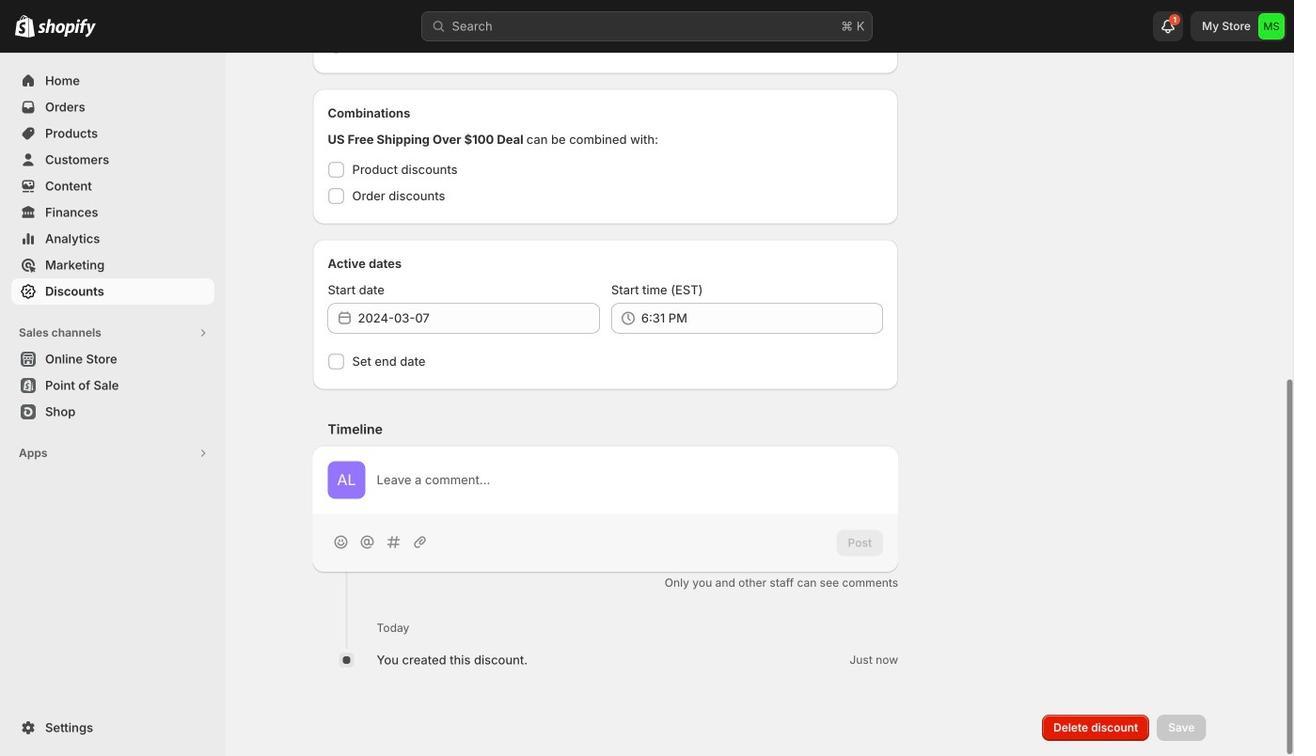 Task type: locate. For each thing, give the bounding box(es) containing it.
YYYY-MM-DD text field
[[358, 303, 600, 334]]

Enter time text field
[[642, 303, 884, 334]]

avatar with initials a l image
[[328, 462, 366, 499]]



Task type: describe. For each thing, give the bounding box(es) containing it.
Leave a comment... text field
[[377, 471, 884, 490]]

shopify image
[[15, 15, 35, 37]]

my store image
[[1259, 13, 1285, 40]]

shopify image
[[38, 19, 96, 37]]



Task type: vqa. For each thing, say whether or not it's contained in the screenshot.
SEARCH COUNTRIES Text Field
no



